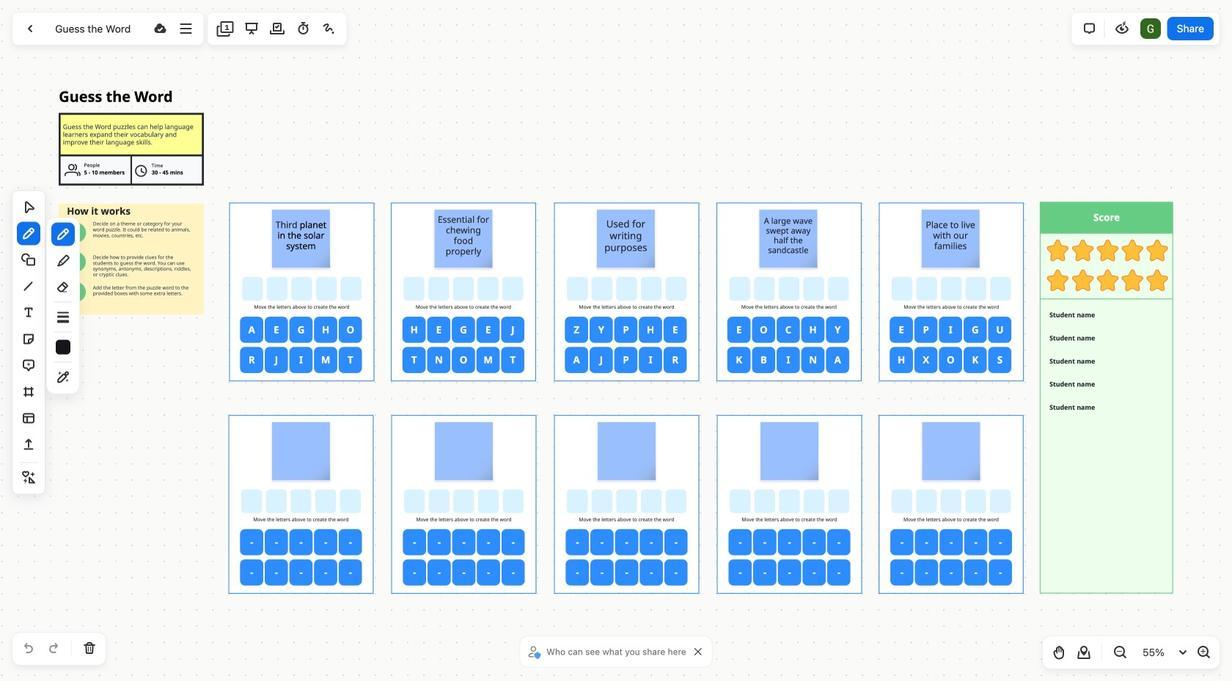 Task type: describe. For each thing, give the bounding box(es) containing it.
laser image
[[320, 20, 338, 37]]

Document name text field
[[44, 17, 146, 40]]

more options image
[[177, 20, 195, 37]]

mini map image
[[1075, 644, 1093, 662]]

vote3634634 image
[[269, 20, 286, 37]]



Task type: locate. For each thing, give the bounding box(es) containing it.
timer image
[[294, 20, 312, 37]]

clear page image
[[81, 640, 98, 658]]

zoom out image
[[1111, 644, 1129, 662]]

pages image
[[217, 20, 234, 37]]

dashboard image
[[21, 20, 39, 37]]

presentation image
[[243, 20, 260, 37]]

close image
[[694, 648, 702, 656]]

comment panel image
[[1081, 20, 1098, 37]]

gary orlando list item
[[1139, 17, 1163, 40]]

color menu item
[[56, 340, 70, 355]]

zoom in image
[[1195, 644, 1213, 662]]



Task type: vqa. For each thing, say whether or not it's contained in the screenshot.
1.888.799.9666
no



